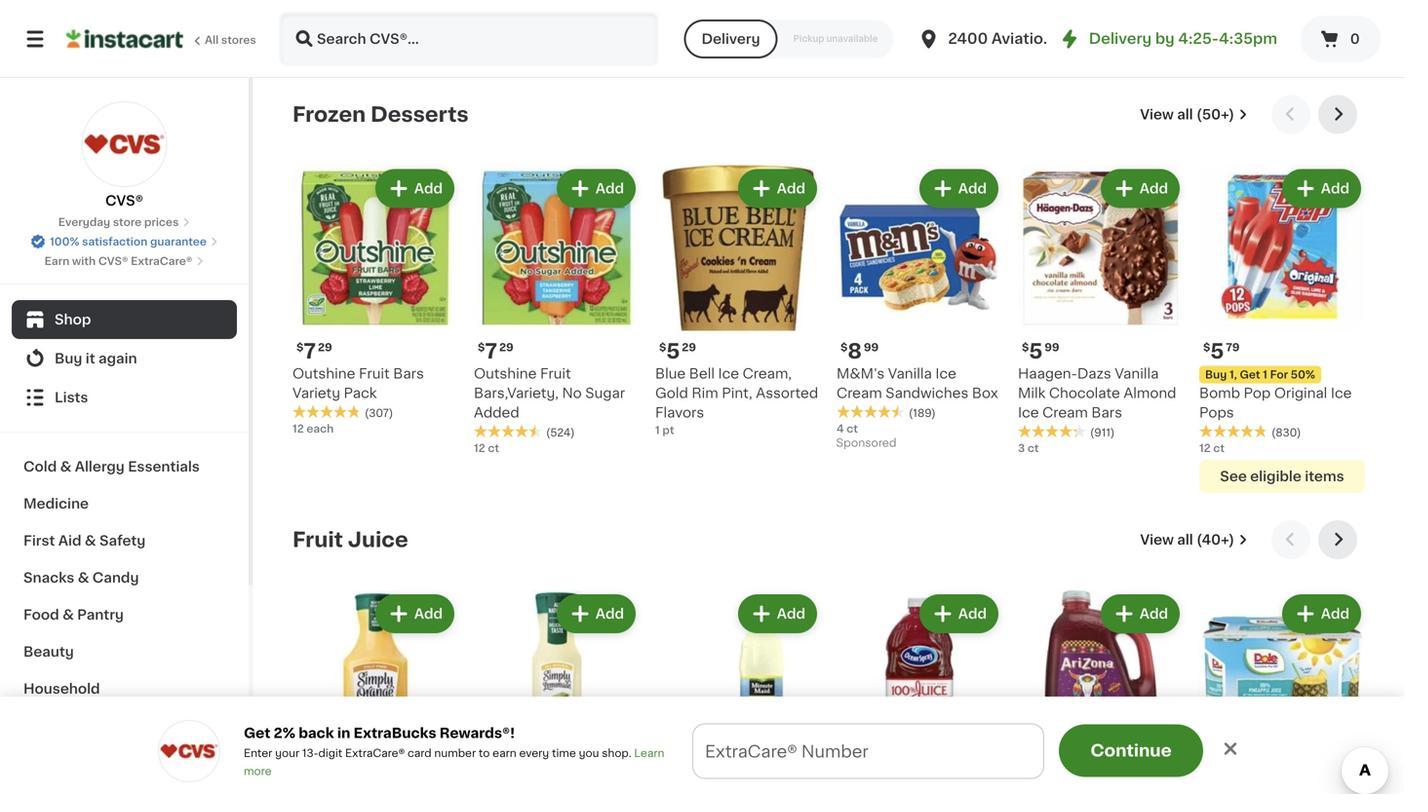 Task type: vqa. For each thing, say whether or not it's contained in the screenshot.


Task type: locate. For each thing, give the bounding box(es) containing it.
medicine link
[[12, 486, 237, 523]]

1 horizontal spatial $ 7 29
[[478, 341, 514, 362]]

fruit up no
[[540, 367, 571, 381]]

2 horizontal spatial fruit
[[540, 367, 571, 381]]

99
[[864, 342, 879, 353], [1045, 342, 1060, 353]]

buy left the it
[[55, 352, 82, 366]]

assorted
[[756, 387, 818, 400]]

$ for outshine fruit bars,variety, no sugar added
[[478, 342, 485, 353]]

7
[[304, 341, 316, 362], [485, 341, 497, 362]]

3 inside treatment tracker modal dialog
[[748, 746, 759, 762]]

3 right next
[[748, 746, 759, 762]]

0 horizontal spatial 99
[[864, 342, 879, 353]]

7 up bars,variety,
[[485, 341, 497, 362]]

more button
[[1030, 738, 1107, 769]]

0 vertical spatial 3
[[1018, 443, 1025, 454]]

1 vertical spatial cvs® logo image
[[158, 721, 220, 783]]

ct inside group
[[847, 424, 858, 434]]

1 item carousel region from the top
[[293, 95, 1365, 505]]

1 vertical spatial 4
[[1029, 767, 1044, 788]]

buy inside item carousel region
[[1205, 370, 1227, 380]]

outshine inside outshine fruit bars,variety, no sugar added
[[474, 367, 537, 381]]

$ 5 99
[[1022, 341, 1060, 362]]

add inside treatment tracker modal dialog
[[834, 746, 868, 762]]

29 up bell
[[682, 342, 696, 353]]

oz for 10.7 oz
[[1223, 41, 1236, 52]]

add button
[[377, 171, 453, 206], [559, 171, 634, 206], [740, 171, 815, 206], [921, 171, 997, 206], [1103, 171, 1178, 206], [1284, 171, 1359, 206], [377, 597, 453, 632], [559, 597, 634, 632], [740, 597, 815, 632], [921, 597, 997, 632], [1103, 597, 1178, 632], [1284, 597, 1359, 632]]

(40+)
[[1197, 533, 1235, 547]]

0 horizontal spatial 4
[[837, 424, 844, 434]]

1 vertical spatial in
[[337, 727, 351, 741]]

to left earn
[[479, 748, 490, 759]]

oz for 12 oz
[[669, 23, 682, 34]]

item carousel region
[[293, 95, 1365, 505], [293, 521, 1365, 795]]

0 horizontal spatial bars
[[393, 367, 424, 381]]

all for 4
[[1177, 533, 1193, 547]]

back
[[299, 727, 334, 741]]

to
[[932, 746, 950, 762], [479, 748, 490, 759]]

ice down milk
[[1018, 406, 1039, 420]]

1 vertical spatial 1
[[655, 425, 660, 436]]

29 up "variety"
[[318, 342, 332, 353]]

$ inside $ 5 99
[[1022, 342, 1029, 353]]

to right $10.00
[[932, 746, 950, 762]]

12 each
[[293, 424, 334, 434]]

2 item carousel region from the top
[[293, 521, 1365, 795]]

0
[[1350, 32, 1360, 46]]

many in stock
[[675, 42, 752, 53]]

in left stock
[[708, 42, 718, 53]]

1 vertical spatial buy
[[1205, 370, 1227, 380]]

free
[[564, 746, 600, 762]]

outshine fruit bars variety pack
[[293, 367, 424, 400]]

1 5 from the left
[[666, 341, 680, 362]]

1 horizontal spatial fruit
[[359, 367, 390, 381]]

ct down added
[[488, 443, 499, 454]]

3
[[1018, 443, 1025, 454], [748, 746, 759, 762]]

7 for outshine fruit bars,variety, no sugar added
[[485, 341, 497, 362]]

0 horizontal spatial to
[[479, 748, 490, 759]]

fruit for bars,variety,
[[540, 367, 571, 381]]

2 sponsored badge image from the top
[[837, 438, 896, 450]]

29 for outshine fruit bars,variety, no sugar added
[[499, 342, 514, 353]]

product group containing 4
[[1018, 591, 1184, 795]]

delivery inside button
[[702, 32, 760, 46]]

4
[[837, 424, 844, 434], [1029, 767, 1044, 788]]

0 vertical spatial cvs®
[[105, 194, 143, 208]]

29 right 6
[[864, 768, 878, 779]]

0 horizontal spatial vanilla
[[888, 367, 932, 381]]

3 5 from the left
[[1211, 341, 1224, 362]]

1 horizontal spatial to
[[932, 746, 950, 762]]

$ 7 29 up "variety"
[[296, 341, 332, 362]]

product group containing ★★★★★
[[837, 0, 1003, 72]]

1 horizontal spatial cream
[[1043, 406, 1088, 420]]

$ 5 29
[[659, 341, 696, 362]]

0 horizontal spatial $ 7 29
[[296, 341, 332, 362]]

with
[[72, 256, 96, 267]]

delivery for delivery
[[702, 32, 760, 46]]

(307)
[[365, 408, 393, 419]]

extracare® down guarantee
[[131, 256, 192, 267]]

29 inside $ 6 29
[[864, 768, 878, 779]]

0 horizontal spatial 3
[[748, 746, 759, 762]]

buy it again
[[55, 352, 137, 366]]

5 for buy 1, get 1 for 50%
[[1211, 341, 1224, 362]]

$ 7 29 for outshine fruit bars variety pack
[[296, 341, 332, 362]]

2 view from the top
[[1140, 533, 1174, 547]]

enter
[[244, 748, 272, 759]]

2 5 from the left
[[1029, 341, 1043, 362]]

delivery by 4:25-4:35pm
[[1089, 32, 1278, 46]]

you
[[579, 748, 599, 759]]

0 horizontal spatial 5
[[666, 341, 680, 362]]

1 all from the top
[[1177, 108, 1193, 121]]

12 ct up "see"
[[1200, 443, 1225, 454]]

all
[[1177, 108, 1193, 121], [1177, 533, 1193, 547]]

None search field
[[279, 12, 659, 66]]

bell
[[689, 367, 715, 381]]

allergy
[[75, 460, 125, 474]]

1 horizontal spatial 3
[[1018, 443, 1025, 454]]

$ 7 29
[[296, 341, 332, 362], [478, 341, 514, 362]]

fruit up pack
[[359, 367, 390, 381]]

earn
[[45, 256, 69, 267]]

gold
[[655, 387, 688, 400]]

5
[[666, 341, 680, 362], [1029, 341, 1043, 362], [1211, 341, 1224, 362]]

12 down added
[[474, 443, 485, 454]]

12 left each
[[293, 424, 304, 434]]

12 for outshine fruit bars,variety, no sugar added
[[474, 443, 485, 454]]

0 vertical spatial 4
[[837, 424, 844, 434]]

ice up pint, on the right of the page
[[718, 367, 739, 381]]

pt
[[663, 425, 674, 436]]

cream inside haagen-dazs vanilla milk chocolate almond ice cream bars
[[1043, 406, 1088, 420]]

0 horizontal spatial 12 ct
[[474, 443, 499, 454]]

0 vertical spatial sponsored badge image
[[837, 56, 896, 67]]

0 vertical spatial cvs® logo image
[[81, 101, 167, 187]]

Search field
[[281, 14, 657, 64]]

fruit left juice
[[293, 530, 343, 551]]

& right food
[[62, 609, 74, 622]]

12 ct for buy 1, get 1 for 50%
[[1200, 443, 1225, 454]]

12 down pops
[[1200, 443, 1211, 454]]

99 right 8 in the right top of the page
[[864, 342, 879, 353]]

1 left for at the right top of page
[[1263, 370, 1268, 380]]

beauty
[[23, 646, 74, 659]]

ct up "see"
[[1214, 443, 1225, 454]]

1 vertical spatial extracare®
[[345, 748, 405, 759]]

1 horizontal spatial 12 ct
[[1200, 443, 1225, 454]]

buy left 1,
[[1205, 370, 1227, 380]]

0 vertical spatial bars
[[393, 367, 424, 381]]

shop.
[[602, 748, 632, 759]]

outshine for outshine fruit bars variety pack
[[293, 367, 355, 381]]

delivery
[[604, 746, 675, 762]]

oz right 4.8
[[313, 41, 326, 52]]

& for allergy
[[60, 460, 72, 474]]

1 horizontal spatial buy
[[1205, 370, 1227, 380]]

view left (40+)
[[1140, 533, 1174, 547]]

all
[[205, 35, 219, 45]]

2 vertical spatial get
[[528, 746, 560, 762]]

cold
[[23, 460, 57, 474]]

product group containing 6
[[837, 591, 1003, 795]]

1,
[[1230, 370, 1237, 380]]

sponsored badge image down 32.04 oz
[[837, 56, 896, 67]]

1 horizontal spatial outshine
[[474, 367, 537, 381]]

treatment tracker modal dialog
[[254, 725, 1404, 795]]

0 vertical spatial in
[[708, 42, 718, 53]]

1 horizontal spatial 4
[[1029, 767, 1044, 788]]

12 ct for 7
[[474, 443, 499, 454]]

100% satisfaction guarantee
[[50, 236, 207, 247]]

ice right original
[[1331, 387, 1352, 400]]

32.04 oz
[[837, 41, 884, 52]]

food
[[23, 609, 59, 622]]

rim
[[692, 387, 718, 400]]

5 for haagen-dazs vanilla milk chocolate almond ice cream bars
[[1029, 341, 1043, 362]]

0 vertical spatial all
[[1177, 108, 1193, 121]]

continue
[[1091, 743, 1172, 760]]

view all (40+) button
[[1133, 521, 1256, 560]]

cream down m&m's
[[837, 387, 882, 400]]

99 inside $ 5 99
[[1045, 342, 1060, 353]]

1 horizontal spatial get
[[528, 746, 560, 762]]

1 horizontal spatial 5
[[1029, 341, 1043, 362]]

delivery for delivery by 4:25-4:35pm
[[1089, 32, 1152, 46]]

5 up haagen-
[[1029, 341, 1043, 362]]

cvs® logo image left enter
[[158, 721, 220, 783]]

0 horizontal spatial 1
[[655, 425, 660, 436]]

ice inside bomb pop original ice pops
[[1331, 387, 1352, 400]]

0 horizontal spatial outshine
[[293, 367, 355, 381]]

2 $ 7 29 from the left
[[478, 341, 514, 362]]

$ inside the $ 8 99
[[841, 342, 848, 353]]

haagen-
[[1018, 367, 1077, 381]]

guarantee
[[150, 236, 207, 247]]

2 7 from the left
[[485, 341, 497, 362]]

view left '(50+)'
[[1140, 108, 1174, 121]]

each
[[307, 424, 334, 434]]

0 horizontal spatial 7
[[304, 341, 316, 362]]

0 horizontal spatial get
[[244, 727, 270, 741]]

oz right 10.7
[[1223, 41, 1236, 52]]

0 vertical spatial item carousel region
[[293, 95, 1365, 505]]

sponsored badge image inside item carousel region
[[837, 438, 896, 450]]

get inside treatment tracker modal dialog
[[528, 746, 560, 762]]

0 horizontal spatial extracare®
[[131, 256, 192, 267]]

2 99 from the left
[[1045, 342, 1060, 353]]

0 button
[[1301, 16, 1381, 62]]

99 inside the $ 8 99
[[864, 342, 879, 353]]

fruit inside outshine fruit bars variety pack
[[359, 367, 390, 381]]

ice
[[718, 367, 739, 381], [936, 367, 957, 381], [1331, 387, 1352, 400], [1018, 406, 1039, 420]]

1 vertical spatial cream
[[1043, 406, 1088, 420]]

29 up bars,variety,
[[499, 342, 514, 353]]

cvs® logo image
[[81, 101, 167, 187], [158, 721, 220, 783]]

2 all from the top
[[1177, 533, 1193, 547]]

2 outshine from the left
[[474, 367, 537, 381]]

2 12 ct from the left
[[1200, 443, 1225, 454]]

100%
[[50, 236, 79, 247]]

get left "free" on the bottom
[[528, 746, 560, 762]]

extracare® down get 2% back in extrabucks rewards®!
[[345, 748, 405, 759]]

0 horizontal spatial cream
[[837, 387, 882, 400]]

$ inside $ 5 79
[[1203, 342, 1211, 353]]

$ for haagen-dazs vanilla milk chocolate almond ice cream bars
[[1022, 342, 1029, 353]]

product group containing 8
[[837, 165, 1003, 454]]

1 left the pt
[[655, 425, 660, 436]]

$ 7 29 up bars,variety,
[[478, 341, 514, 362]]

ice inside blue bell ice cream, gold rim pint, assorted flavors 1 pt
[[718, 367, 739, 381]]

outshine for outshine fruit bars,variety, no sugar added
[[474, 367, 537, 381]]

3 down milk
[[1018, 443, 1025, 454]]

oz right 32.04
[[871, 41, 884, 52]]

outshine up "variety"
[[293, 367, 355, 381]]

1 vertical spatial 3
[[748, 746, 759, 762]]

dr
[[1056, 32, 1074, 46]]

outshine up bars,variety,
[[474, 367, 537, 381]]

vanilla up the 'sandwiches'
[[888, 367, 932, 381]]

frozen desserts
[[293, 104, 469, 125]]

pack
[[344, 387, 377, 400]]

1 inside blue bell ice cream, gold rim pint, assorted flavors 1 pt
[[655, 425, 660, 436]]

1 12 ct from the left
[[474, 443, 499, 454]]

cvs® down satisfaction
[[98, 256, 128, 267]]

& left candy
[[78, 571, 89, 585]]

cream down chocolate on the right of page
[[1043, 406, 1088, 420]]

view
[[1140, 108, 1174, 121], [1140, 533, 1174, 547]]

1 $ 7 29 from the left
[[296, 341, 332, 362]]

view all (50+) button
[[1132, 95, 1256, 134]]

1 vanilla from the left
[[888, 367, 932, 381]]

1 view from the top
[[1140, 108, 1174, 121]]

again
[[99, 352, 137, 366]]

100% satisfaction guarantee button
[[30, 230, 218, 250]]

ct down milk
[[1028, 443, 1039, 454]]

1 horizontal spatial 7
[[485, 341, 497, 362]]

get right 1,
[[1240, 370, 1261, 380]]

5 left 79
[[1211, 341, 1224, 362]]

prices
[[144, 217, 179, 228]]

0 vertical spatial view
[[1140, 108, 1174, 121]]

all left '(50+)'
[[1177, 108, 1193, 121]]

instacart logo image
[[66, 27, 183, 51]]

cvs® logo image up the everyday store prices link
[[81, 101, 167, 187]]

$ inside $ 5 29
[[659, 342, 666, 353]]

1 horizontal spatial vanilla
[[1115, 367, 1159, 381]]

0 horizontal spatial buy
[[55, 352, 82, 366]]

bomb
[[1200, 387, 1240, 400]]

(524)
[[546, 428, 575, 438]]

2 vanilla from the left
[[1115, 367, 1159, 381]]

more
[[244, 767, 272, 777]]

1 vertical spatial sponsored badge image
[[837, 438, 896, 450]]

fruit inside outshine fruit bars,variety, no sugar added
[[540, 367, 571, 381]]

delivery button
[[684, 20, 778, 59]]

fruit juice
[[293, 530, 408, 551]]

$ 5 79
[[1203, 341, 1240, 362]]

& right cold
[[60, 460, 72, 474]]

to inside treatment tracker modal dialog
[[932, 746, 950, 762]]

delivery
[[1089, 32, 1152, 46], [702, 32, 760, 46]]

29 inside $ 5 29
[[682, 342, 696, 353]]

(830)
[[1272, 428, 1301, 438]]

cvs® up the everyday store prices link
[[105, 194, 143, 208]]

buy it again link
[[12, 339, 237, 378]]

0 vertical spatial cream
[[837, 387, 882, 400]]

ct down m&m's
[[847, 424, 858, 434]]

99 up haagen-
[[1045, 342, 1060, 353]]

0 vertical spatial get
[[1240, 370, 1261, 380]]

get for rewards®!
[[244, 727, 270, 741]]

0 horizontal spatial delivery
[[702, 32, 760, 46]]

1 vertical spatial get
[[244, 727, 270, 741]]

sponsored badge image down "4 ct"
[[837, 438, 896, 450]]

ice up the 'sandwiches'
[[936, 367, 957, 381]]

sponsored badge image for product group containing ★★★★★
[[837, 56, 896, 67]]

1 vertical spatial item carousel region
[[293, 521, 1365, 795]]

1 vertical spatial bars
[[1092, 406, 1123, 420]]

7 up "variety"
[[304, 341, 316, 362]]

12 ct
[[474, 443, 499, 454], [1200, 443, 1225, 454]]

get free delivery on next 3 orders • add $10.00 to qualify.
[[528, 746, 1015, 762]]

12 ct down added
[[474, 443, 499, 454]]

get up enter
[[244, 727, 270, 741]]

0 vertical spatial 1
[[1263, 370, 1268, 380]]

in up digit
[[337, 727, 351, 741]]

5 for blue bell ice cream, gold rim pint, assorted flavors
[[666, 341, 680, 362]]

1 7 from the left
[[304, 341, 316, 362]]

2 horizontal spatial 5
[[1211, 341, 1224, 362]]

sponsored badge image
[[837, 56, 896, 67], [837, 438, 896, 450]]

$ inside $ 6 29
[[841, 768, 848, 779]]

1 99 from the left
[[864, 342, 879, 353]]

1 horizontal spatial bars
[[1092, 406, 1123, 420]]

all left (40+)
[[1177, 533, 1193, 547]]

4:35pm
[[1219, 32, 1278, 46]]

5 up blue
[[666, 341, 680, 362]]

1 sponsored badge image from the top
[[837, 56, 896, 67]]

&
[[60, 460, 72, 474], [85, 534, 96, 548], [78, 571, 89, 585], [62, 609, 74, 622]]

product group
[[837, 0, 1003, 72], [293, 165, 458, 437], [474, 165, 640, 456], [655, 165, 821, 438], [837, 165, 1003, 454], [1018, 165, 1184, 456], [1200, 165, 1365, 493], [293, 591, 458, 795], [474, 591, 640, 795], [655, 591, 821, 795], [837, 591, 1003, 795], [1018, 591, 1184, 795], [1200, 591, 1365, 795]]

1 horizontal spatial 99
[[1045, 342, 1060, 353]]

0 vertical spatial buy
[[55, 352, 82, 366]]

vanilla up almond
[[1115, 367, 1159, 381]]

items
[[1305, 470, 1345, 484]]

1 vertical spatial all
[[1177, 533, 1193, 547]]

oz up many
[[669, 23, 682, 34]]

1 outshine from the left
[[293, 367, 355, 381]]

1 vertical spatial cvs®
[[98, 256, 128, 267]]

1 vertical spatial view
[[1140, 533, 1174, 547]]

1 horizontal spatial delivery
[[1089, 32, 1152, 46]]

outshine inside outshine fruit bars variety pack
[[293, 367, 355, 381]]

ExtraCare® Number text field
[[693, 725, 1044, 779]]



Task type: describe. For each thing, give the bounding box(es) containing it.
cvs® link
[[81, 101, 167, 211]]

0 vertical spatial extracare®
[[131, 256, 192, 267]]

on
[[679, 746, 701, 762]]

item carousel region containing fruit juice
[[293, 521, 1365, 795]]

(88)
[[909, 25, 931, 36]]

oz for 32.04 oz
[[871, 41, 884, 52]]

chocolate
[[1049, 387, 1120, 400]]

6
[[848, 767, 862, 788]]

$ for outshine fruit bars variety pack
[[296, 342, 304, 353]]

first aid & safety link
[[12, 523, 237, 560]]

snacks & candy
[[23, 571, 139, 585]]

continue button
[[1059, 725, 1203, 778]]

ct for 8
[[847, 424, 858, 434]]

0 horizontal spatial in
[[337, 727, 351, 741]]

4:25-
[[1178, 32, 1219, 46]]

99 for 8
[[864, 342, 879, 353]]

cream inside m&m's vanilla ice cream sandwiches box
[[837, 387, 882, 400]]

m&m's
[[837, 367, 885, 381]]

•
[[824, 746, 830, 761]]

snacks & candy link
[[12, 560, 237, 597]]

original
[[1274, 387, 1328, 400]]

(17)
[[365, 25, 384, 36]]

medicine
[[23, 497, 89, 511]]

learn more
[[244, 748, 665, 777]]

shop
[[55, 313, 91, 327]]

vanilla inside haagen-dazs vanilla milk chocolate almond ice cream bars
[[1115, 367, 1159, 381]]

4 ct
[[837, 424, 858, 434]]

view all (40+)
[[1140, 533, 1235, 547]]

fruit for bars
[[359, 367, 390, 381]]

& for pantry
[[62, 609, 74, 622]]

first aid & safety
[[23, 534, 146, 548]]

ice inside haagen-dazs vanilla milk chocolate almond ice cream bars
[[1018, 406, 1039, 420]]

box
[[972, 387, 998, 400]]

blue bell ice cream, gold rim pint, assorted flavors 1 pt
[[655, 367, 818, 436]]

see eligible items
[[1220, 470, 1345, 484]]

12 left delivery button
[[655, 23, 667, 34]]

view for 4
[[1140, 533, 1174, 547]]

close image
[[1221, 740, 1241, 759]]

see
[[1220, 470, 1247, 484]]

29 for outshine fruit bars variety pack
[[318, 342, 332, 353]]

$ 4
[[1022, 767, 1044, 788]]

0 horizontal spatial fruit
[[293, 530, 343, 551]]

enter your 13-digit extracare® card number to earn every time you shop.
[[244, 748, 634, 759]]

satisfaction
[[82, 236, 148, 247]]

89 button
[[655, 591, 821, 795]]

oz for 4.8 oz
[[313, 41, 326, 52]]

household
[[23, 683, 100, 696]]

lists link
[[12, 378, 237, 417]]

(911)
[[1090, 428, 1115, 438]]

29 for blue bell ice cream, gold rim pint, assorted flavors
[[682, 342, 696, 353]]

time
[[552, 748, 576, 759]]

$ for buy 1, get 1 for 50%
[[1203, 342, 1211, 353]]

shop link
[[12, 300, 237, 339]]

first
[[23, 534, 55, 548]]

79
[[1226, 342, 1240, 353]]

item carousel region containing frozen desserts
[[293, 95, 1365, 505]]

get for 3
[[528, 746, 560, 762]]

learn
[[634, 748, 665, 759]]

1 horizontal spatial in
[[708, 42, 718, 53]]

1 horizontal spatial extracare®
[[345, 748, 405, 759]]

(189)
[[909, 408, 936, 419]]

2400
[[948, 32, 988, 46]]

(50+)
[[1197, 108, 1235, 121]]

orders
[[763, 746, 820, 762]]

m&m's vanilla ice cream sandwiches box
[[837, 367, 998, 400]]

card
[[408, 748, 432, 759]]

household link
[[12, 671, 237, 708]]

89
[[682, 768, 696, 779]]

it
[[86, 352, 95, 366]]

rewards®!
[[440, 727, 515, 741]]

every
[[519, 748, 549, 759]]

12 oz
[[655, 23, 682, 34]]

extrabucks
[[354, 727, 436, 741]]

variety
[[293, 387, 340, 400]]

buy for buy it again
[[55, 352, 82, 366]]

added
[[474, 406, 519, 420]]

bars inside outshine fruit bars variety pack
[[393, 367, 424, 381]]

flavors
[[655, 406, 704, 420]]

12 for outshine fruit bars variety pack
[[293, 424, 304, 434]]

food & pantry link
[[12, 597, 237, 634]]

aviation
[[992, 32, 1053, 46]]

view all (50+)
[[1140, 108, 1235, 121]]

12 for bomb pop original ice pops
[[1200, 443, 1211, 454]]

& for candy
[[78, 571, 89, 585]]

earn
[[493, 748, 517, 759]]

everyday store prices
[[58, 217, 179, 228]]

3 ct
[[1018, 443, 1039, 454]]

desserts
[[371, 104, 469, 125]]

$ for m&m's vanilla ice cream sandwiches box
[[841, 342, 848, 353]]

3 inside item carousel region
[[1018, 443, 1025, 454]]

all stores link
[[66, 12, 257, 66]]

vanilla inside m&m's vanilla ice cream sandwiches box
[[888, 367, 932, 381]]

earn with cvs® extracare® link
[[45, 254, 204, 269]]

sugar
[[585, 387, 625, 400]]

haagen-dazs vanilla milk chocolate almond ice cream bars
[[1018, 367, 1177, 420]]

2400 aviation dr button
[[917, 12, 1074, 66]]

$ 7 29 for outshine fruit bars,variety, no sugar added
[[478, 341, 514, 362]]

ct for 7
[[488, 443, 499, 454]]

7 for outshine fruit bars variety pack
[[304, 341, 316, 362]]

all for haagen-dazs vanilla milk chocolate almond ice cream bars
[[1177, 108, 1193, 121]]

eligible
[[1250, 470, 1302, 484]]

cream,
[[743, 367, 792, 381]]

lists
[[55, 391, 88, 405]]

service type group
[[684, 20, 894, 59]]

digit
[[318, 748, 343, 759]]

& right aid
[[85, 534, 96, 548]]

2 horizontal spatial get
[[1240, 370, 1261, 380]]

ct for 5
[[1028, 443, 1039, 454]]

your
[[275, 748, 300, 759]]

bars,variety,
[[474, 387, 559, 400]]

juice
[[348, 530, 408, 551]]

buy for buy 1, get 1 for 50%
[[1205, 370, 1227, 380]]

4.8
[[293, 41, 311, 52]]

store
[[113, 217, 142, 228]]

snacks
[[23, 571, 74, 585]]

32.04
[[837, 41, 869, 52]]

1 horizontal spatial 1
[[1263, 370, 1268, 380]]

2%
[[274, 727, 295, 741]]

(4.87k)
[[1272, 25, 1311, 36]]

$ for blue bell ice cream, gold rim pint, assorted flavors
[[659, 342, 666, 353]]

pops
[[1200, 406, 1234, 420]]

get 2% back in extrabucks rewards®!
[[244, 727, 515, 741]]

99 for 5
[[1045, 342, 1060, 353]]

essentials
[[128, 460, 200, 474]]

delivery by 4:25-4:35pm link
[[1058, 27, 1278, 51]]

$ inside $ 4
[[1022, 768, 1029, 779]]

sponsored badge image for product group containing 8
[[837, 438, 896, 450]]

sandwiches
[[886, 387, 969, 400]]

view for haagen-dazs vanilla milk chocolate almond ice cream bars
[[1140, 108, 1174, 121]]

bars inside haagen-dazs vanilla milk chocolate almond ice cream bars
[[1092, 406, 1123, 420]]

ice inside m&m's vanilla ice cream sandwiches box
[[936, 367, 957, 381]]



